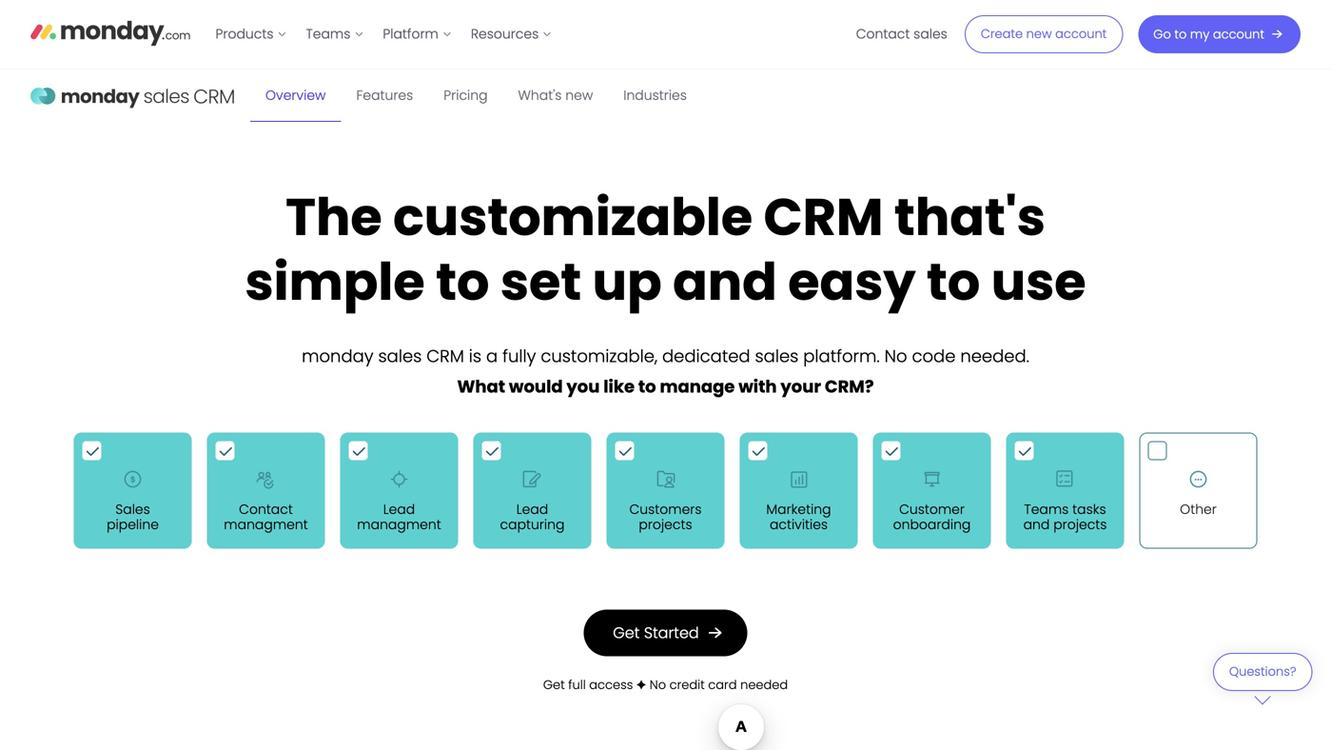 Task type: vqa. For each thing, say whether or not it's contained in the screenshot.
efficient
no



Task type: describe. For each thing, give the bounding box(es) containing it.
card
[[709, 677, 737, 694]]

crm tag customer projects image
[[647, 460, 685, 498]]

fully
[[503, 344, 536, 368]]

industries
[[624, 86, 687, 105]]

platform
[[383, 25, 439, 43]]

to inside button
[[1175, 26, 1188, 43]]

Teams tasks and projects checkbox
[[1007, 433, 1125, 549]]

go
[[1154, 26, 1172, 43]]

onboarding
[[894, 516, 971, 534]]

teams link
[[297, 19, 374, 50]]

sales pipeline
[[107, 500, 159, 534]]

what's
[[518, 86, 562, 105]]

customizable,
[[541, 344, 658, 368]]

get for get full access ✦ no credit card needed
[[543, 677, 565, 694]]

✦
[[637, 677, 647, 694]]

lead for capturing
[[517, 500, 549, 519]]

group containing sales pipeline
[[66, 425, 1266, 557]]

account inside create new account button
[[1056, 25, 1108, 42]]

questions?
[[1230, 663, 1297, 680]]

access
[[590, 677, 633, 694]]

monday
[[302, 344, 374, 368]]

a
[[487, 344, 498, 368]]

what's new link
[[503, 70, 609, 122]]

crm tag team tasks n projects image
[[1047, 460, 1085, 498]]

teams tasks and projects
[[1024, 500, 1108, 534]]

new for create
[[1027, 25, 1053, 42]]

pricing
[[444, 86, 488, 105]]

resources link
[[462, 19, 562, 50]]

like
[[604, 375, 635, 399]]

my
[[1191, 26, 1210, 43]]

dedicated
[[663, 344, 751, 368]]

no inside monday sales crm is a fully customizable, dedicated sales platform. no code needed. what would you like to manage with your crm?
[[885, 344, 908, 368]]

teams for teams
[[306, 25, 351, 43]]

easy
[[789, 246, 916, 318]]

crm tag lead capturing image
[[514, 460, 552, 498]]

contact sales
[[857, 25, 948, 43]]

simple
[[245, 246, 425, 318]]

needed
[[741, 677, 788, 694]]

features link
[[341, 70, 429, 122]]

platform.
[[804, 344, 880, 368]]

products link
[[206, 19, 297, 50]]

create new account button
[[965, 15, 1124, 53]]

products
[[216, 25, 274, 43]]

crm tag customer onboarding image
[[913, 460, 952, 498]]

managment for lead
[[357, 516, 441, 534]]

up
[[593, 246, 662, 318]]

to up 'is'
[[436, 246, 490, 318]]

that's
[[895, 181, 1046, 253]]

lead for managment
[[383, 500, 415, 519]]

monday.com logo image
[[30, 12, 191, 52]]

activities
[[770, 516, 828, 534]]

crm tag marketing activities image
[[780, 460, 818, 498]]

Customer onboarding checkbox
[[874, 433, 992, 549]]

create new account
[[981, 25, 1108, 42]]

the customizable crm that's simple to set up and easy to use
[[245, 181, 1087, 318]]

Customers projects checkbox
[[607, 433, 725, 549]]

Marketing activities checkbox
[[740, 433, 858, 549]]

overview link
[[250, 70, 341, 122]]

main element
[[206, 0, 1301, 69]]



Task type: locate. For each thing, give the bounding box(es) containing it.
projects
[[639, 516, 693, 534], [1054, 516, 1108, 534]]

platform link
[[374, 19, 462, 50]]

1 vertical spatial and
[[1024, 516, 1050, 534]]

lead managment
[[357, 500, 441, 534]]

0 horizontal spatial crm
[[427, 344, 464, 368]]

marketing
[[767, 500, 832, 519]]

questions? button
[[1214, 653, 1313, 705]]

and down crm tag team tasks n projects icon
[[1024, 516, 1050, 534]]

what's new
[[518, 86, 593, 105]]

managment down crm tag lead management icon
[[357, 516, 441, 534]]

0 vertical spatial get
[[613, 622, 640, 644]]

list containing products
[[206, 0, 562, 69]]

credit
[[670, 677, 705, 694]]

1 vertical spatial new
[[566, 86, 593, 105]]

to right go
[[1175, 26, 1188, 43]]

Lead capturing checkbox
[[474, 433, 592, 549]]

started
[[644, 622, 699, 644]]

contact inside contact managment
[[239, 500, 293, 519]]

account
[[1056, 25, 1108, 42], [1214, 26, 1265, 43]]

crm inside monday sales crm is a fully customizable, dedicated sales platform. no code needed. what would you like to manage with your crm?
[[427, 344, 464, 368]]

teams inside teams tasks and projects
[[1025, 500, 1069, 519]]

crm tag contact management image
[[247, 460, 285, 498]]

pipeline
[[107, 516, 159, 534]]

crm
[[764, 181, 884, 253], [427, 344, 464, 368]]

new right create
[[1027, 25, 1053, 42]]

with
[[739, 375, 777, 399]]

sales for monday
[[378, 344, 422, 368]]

0 horizontal spatial no
[[650, 677, 666, 694]]

crm tag sales pipeline image
[[114, 460, 152, 498]]

managment down crm tag contact management image
[[224, 516, 308, 534]]

resources
[[471, 25, 539, 43]]

2 projects from the left
[[1054, 516, 1108, 534]]

1 lead from the left
[[383, 500, 415, 519]]

sales
[[115, 500, 150, 519]]

needed.
[[961, 344, 1030, 368]]

lead capturing
[[500, 500, 565, 534]]

1 horizontal spatial lead
[[517, 500, 549, 519]]

lead inside lead capturing
[[517, 500, 549, 519]]

get
[[613, 622, 640, 644], [543, 677, 565, 694]]

1 horizontal spatial no
[[885, 344, 908, 368]]

1 horizontal spatial projects
[[1054, 516, 1108, 534]]

get left started
[[613, 622, 640, 644]]

teams
[[306, 25, 351, 43], [1025, 500, 1069, 519]]

1 vertical spatial get
[[543, 677, 565, 694]]

contact for contact sales
[[857, 25, 910, 43]]

contact
[[857, 25, 910, 43], [239, 500, 293, 519]]

0 horizontal spatial get
[[543, 677, 565, 694]]

capturing
[[500, 516, 565, 534]]

lead down crm tag lead management icon
[[383, 500, 415, 519]]

sales inside button
[[914, 25, 948, 43]]

account inside go to my account button
[[1214, 26, 1265, 43]]

get full access ✦ no credit card needed
[[543, 677, 788, 694]]

and inside the customizable crm that's simple to set up and easy to use
[[673, 246, 778, 318]]

sales
[[914, 25, 948, 43], [378, 344, 422, 368], [755, 344, 799, 368]]

0 horizontal spatial account
[[1056, 25, 1108, 42]]

crm for that's
[[764, 181, 884, 253]]

you
[[567, 375, 600, 399]]

crm for is
[[427, 344, 464, 368]]

tasks
[[1073, 500, 1107, 519]]

get started
[[613, 622, 699, 644]]

2 horizontal spatial sales
[[914, 25, 948, 43]]

1 vertical spatial contact
[[239, 500, 293, 519]]

marketing activities
[[767, 500, 832, 534]]

0 horizontal spatial sales
[[378, 344, 422, 368]]

managment for contact
[[224, 516, 308, 534]]

what
[[457, 375, 506, 399]]

contact sales button
[[847, 19, 958, 50]]

contact inside button
[[857, 25, 910, 43]]

and inside teams tasks and projects
[[1024, 516, 1050, 534]]

account right my
[[1214, 26, 1265, 43]]

to inside monday sales crm is a fully customizable, dedicated sales platform. no code needed. what would you like to manage with your crm?
[[639, 375, 657, 399]]

account right create
[[1056, 25, 1108, 42]]

is
[[469, 344, 482, 368]]

lead down 'crm tag lead capturing' icon
[[517, 500, 549, 519]]

1 horizontal spatial new
[[1027, 25, 1053, 42]]

0 vertical spatial new
[[1027, 25, 1053, 42]]

the
[[286, 181, 382, 253]]

Lead managment checkbox
[[340, 433, 458, 549]]

projects inside customers projects
[[639, 516, 693, 534]]

get inside get started button
[[613, 622, 640, 644]]

Sales pipeline checkbox
[[74, 433, 192, 549]]

1 vertical spatial no
[[650, 677, 666, 694]]

new for what's
[[566, 86, 593, 105]]

0 vertical spatial and
[[673, 246, 778, 318]]

projects down crm tag team tasks n projects icon
[[1054, 516, 1108, 534]]

get for get started
[[613, 622, 640, 644]]

crm?
[[825, 375, 874, 399]]

teams down crm tag team tasks n projects icon
[[1025, 500, 1069, 519]]

get left 'full'
[[543, 677, 565, 694]]

Other checkbox
[[1140, 433, 1258, 549]]

to up the code
[[927, 246, 981, 318]]

1 horizontal spatial and
[[1024, 516, 1050, 534]]

sales left create
[[914, 25, 948, 43]]

overview
[[266, 86, 326, 105]]

Contact managment checkbox
[[207, 433, 325, 549]]

lead
[[383, 500, 415, 519], [517, 500, 549, 519]]

teams up overview in the left of the page
[[306, 25, 351, 43]]

0 horizontal spatial projects
[[639, 516, 693, 534]]

monday.com crm and sales image
[[30, 70, 235, 123]]

no
[[885, 344, 908, 368], [650, 677, 666, 694]]

0 horizontal spatial contact
[[239, 500, 293, 519]]

2 lead from the left
[[517, 500, 549, 519]]

teams for teams tasks and projects
[[1025, 500, 1069, 519]]

get started button
[[584, 610, 748, 657]]

1 horizontal spatial sales
[[755, 344, 799, 368]]

crm tag other image
[[1180, 460, 1218, 498]]

1 vertical spatial crm
[[427, 344, 464, 368]]

monday sales crm is a fully customizable, dedicated sales platform. no code needed. what would you like to manage with your crm?
[[302, 344, 1030, 399]]

customers
[[630, 500, 702, 519]]

0 horizontal spatial new
[[566, 86, 593, 105]]

projects inside teams tasks and projects
[[1054, 516, 1108, 534]]

1 managment from the left
[[224, 516, 308, 534]]

manage
[[660, 375, 735, 399]]

1 projects from the left
[[639, 516, 693, 534]]

0 horizontal spatial teams
[[306, 25, 351, 43]]

and up "dedicated" on the top of the page
[[673, 246, 778, 318]]

pricing link
[[429, 70, 503, 122]]

0 horizontal spatial and
[[673, 246, 778, 318]]

0 vertical spatial no
[[885, 344, 908, 368]]

1 vertical spatial teams
[[1025, 500, 1069, 519]]

1 horizontal spatial managment
[[357, 516, 441, 534]]

2 managment from the left
[[357, 516, 441, 534]]

go to my account button
[[1139, 15, 1301, 53]]

new inside button
[[1027, 25, 1053, 42]]

new right what's at the top
[[566, 86, 593, 105]]

1 horizontal spatial contact
[[857, 25, 910, 43]]

crm tag lead management image
[[380, 460, 418, 498]]

1 horizontal spatial account
[[1214, 26, 1265, 43]]

group
[[66, 425, 1266, 557]]

1 horizontal spatial crm
[[764, 181, 884, 253]]

to
[[1175, 26, 1188, 43], [436, 246, 490, 318], [927, 246, 981, 318], [639, 375, 657, 399]]

code
[[913, 344, 956, 368]]

teams inside main element
[[306, 25, 351, 43]]

no right "✦"
[[650, 677, 666, 694]]

other
[[1181, 500, 1218, 519]]

0 vertical spatial teams
[[306, 25, 351, 43]]

projects down crm tag customer projects icon
[[639, 516, 693, 534]]

new
[[1027, 25, 1053, 42], [566, 86, 593, 105]]

no left the code
[[885, 344, 908, 368]]

your
[[781, 375, 822, 399]]

customizable
[[393, 181, 753, 253]]

contact for contact managment
[[239, 500, 293, 519]]

sales for contact
[[914, 25, 948, 43]]

customers projects
[[630, 500, 702, 534]]

lead inside the lead managment
[[383, 500, 415, 519]]

sales up with
[[755, 344, 799, 368]]

full
[[569, 677, 586, 694]]

customer onboarding
[[894, 500, 971, 534]]

would
[[509, 375, 563, 399]]

to right the like
[[639, 375, 657, 399]]

list
[[206, 0, 562, 69]]

1 horizontal spatial teams
[[1025, 500, 1069, 519]]

0 horizontal spatial lead
[[383, 500, 415, 519]]

crm inside the customizable crm that's simple to set up and easy to use
[[764, 181, 884, 253]]

set
[[501, 246, 582, 318]]

use
[[992, 246, 1087, 318]]

industries link
[[609, 70, 702, 122]]

create
[[981, 25, 1024, 42]]

go to my account
[[1154, 26, 1265, 43]]

contact managment
[[224, 500, 308, 534]]

sales right monday
[[378, 344, 422, 368]]

managment
[[224, 516, 308, 534], [357, 516, 441, 534]]

features
[[357, 86, 413, 105]]

0 vertical spatial contact
[[857, 25, 910, 43]]

0 vertical spatial crm
[[764, 181, 884, 253]]

customer
[[900, 500, 965, 519]]

and
[[673, 246, 778, 318], [1024, 516, 1050, 534]]

1 horizontal spatial get
[[613, 622, 640, 644]]

0 horizontal spatial managment
[[224, 516, 308, 534]]



